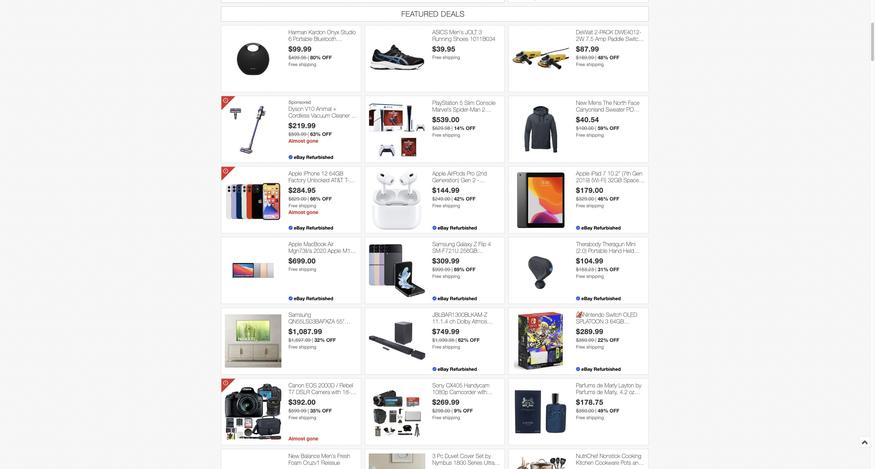 Task type: locate. For each thing, give the bounding box(es) containing it.
bundle down marvel's
[[432, 113, 449, 120]]

1 horizontal spatial men's
[[449, 29, 464, 35]]

+ down camera
[[318, 396, 322, 402]]

| for $144.99
[[452, 196, 453, 202]]

off inside $1,087.99 $1,597.99 | 32% off free shipping
[[326, 337, 336, 343]]

1 vertical spatial 2
[[473, 177, 476, 184]]

+ left "extra"
[[450, 113, 454, 120]]

shipping down 35%
[[299, 416, 316, 421]]

de left marly
[[597, 382, 603, 389]]

free inside $1,087.99 $1,597.99 | 32% off free shipping
[[289, 345, 298, 350]]

shipping for $104.99
[[586, 274, 604, 279]]

apple ipad 7 10.2" (7th gen 2019) (wi-fi) 32gb space gray excellent
[[576, 170, 642, 190]]

harman kardon onyx studio 6 portable bluetooth speaker - black
[[289, 29, 356, 49]]

ebay refurbished up 🦑nintendo on the bottom of page
[[581, 296, 621, 302]]

2 inside 'playstation 5 slim console marvel's spider-man 2 bundle + extra ps5 controller'
[[482, 106, 485, 113]]

| for $219.99
[[308, 132, 309, 137]]

1 de from the top
[[597, 382, 603, 389]]

2 horizontal spatial +
[[450, 113, 454, 120]]

| for $1,087.99
[[312, 338, 313, 343]]

| left 9%
[[452, 408, 453, 414]]

free for $1,087.99
[[289, 345, 298, 350]]

1 vertical spatial de
[[597, 389, 603, 396]]

refurbished down ssd
[[306, 296, 333, 302]]

shipping down the $1,999.95
[[443, 345, 460, 350]]

mini
[[626, 241, 636, 247]]

1 vertical spatial men's
[[321, 453, 336, 460]]

1 vertical spatial certified
[[478, 325, 498, 332]]

1 vertical spatial by
[[485, 453, 491, 460]]

0 vertical spatial and
[[470, 396, 479, 402]]

off inside $87.99 $169.99 | 48% off free shipping
[[610, 55, 619, 61]]

| left 62%
[[456, 338, 457, 343]]

| left 63%
[[308, 132, 309, 137]]

0 horizontal spatial with
[[332, 389, 341, 396]]

0 horizontal spatial men's
[[321, 453, 336, 460]]

1 vertical spatial gone
[[306, 209, 318, 215]]

off right 48% at top right
[[610, 55, 619, 61]]

off inside $179.00 $329.00 | 46% off free shipping
[[610, 196, 619, 202]]

gen inside apple ipad 7 10.2" (7th gen 2019) (wi-fi) 32gb space gray excellent
[[632, 170, 642, 177]]

| inside $1,087.99 $1,597.99 | 32% off free shipping
[[312, 338, 313, 343]]

$539.00 $629.98 | 14% off free shipping
[[432, 115, 476, 138]]

0 vertical spatial bundle
[[432, 113, 449, 120]]

| inside $104.99 $153.23 | 31% off free shipping
[[595, 267, 596, 273]]

free inside $289.99 $369.99 | 22% off free shipping
[[576, 345, 585, 350]]

off right 35%
[[322, 408, 332, 414]]

samsung galaxy z flip 4 sm-f721u 256gb unlocked - excellent link
[[432, 241, 501, 261]]

1 horizontal spatial excellent
[[466, 255, 487, 261]]

free down $369.99
[[576, 345, 585, 350]]

7
[[603, 170, 606, 177]]

0 vertical spatial portable
[[293, 36, 312, 42]]

gone inside $219.99 $599.99 | 63% off almost gone
[[306, 138, 318, 144]]

free down '$350.00' at bottom
[[576, 416, 585, 421]]

| inside "$392.00 $599.99 | 35% off free shipping"
[[308, 408, 309, 414]]

shipping inside $104.99 $153.23 | 31% off free shipping
[[586, 274, 604, 279]]

0 horizontal spatial 64gb
[[329, 170, 343, 177]]

off right 31%
[[610, 267, 619, 273]]

2 vertical spatial +
[[318, 396, 322, 402]]

| inside $179.00 $329.00 | 46% off free shipping
[[595, 196, 596, 202]]

men's up shoes
[[449, 29, 464, 35]]

almost inside $219.99 $599.99 | 63% off almost gone
[[289, 138, 305, 144]]

off for $178.75
[[610, 408, 619, 414]]

shipping
[[443, 55, 460, 60], [299, 62, 316, 67], [586, 62, 604, 67], [443, 133, 460, 138], [586, 133, 604, 138], [299, 203, 316, 209], [443, 203, 460, 209], [586, 203, 604, 209], [299, 267, 316, 272], [443, 274, 460, 279], [586, 274, 604, 279], [299, 345, 316, 350], [443, 345, 460, 350], [586, 345, 604, 350], [299, 416, 316, 421], [443, 416, 460, 421], [586, 416, 604, 421]]

portable inside the therabody theragun mini (2.0) portable hand held massage gun black
[[588, 248, 607, 254]]

sony cx405 handycam 1080p camcorder with 64gb sd card and battery pack bundle link
[[432, 382, 501, 409]]

2 horizontal spatial excellent
[[589, 184, 609, 190]]

free for $392.00
[[289, 416, 298, 421]]

oled
[[623, 312, 637, 318]]

| inside $219.99 $599.99 | 63% off almost gone
[[308, 132, 309, 137]]

free inside $309.99 $999.99 | 69% off free shipping
[[432, 274, 441, 279]]

ebay refurbished for $179.00
[[581, 225, 621, 231]]

shipping inside $87.99 $169.99 | 48% off free shipping
[[586, 62, 604, 67]]

2 parfums from the top
[[576, 389, 595, 396]]

jblbar1300blkam-z 11.1.4 ch dolby atmos soundbar system- certified refurbished
[[432, 312, 498, 338]]

2 horizontal spatial 3
[[605, 319, 608, 325]]

| inside $99.99 $499.95 | 80% off free shipping
[[308, 55, 309, 61]]

$1,999.95
[[432, 338, 454, 343]]

1 vertical spatial portable
[[588, 248, 607, 254]]

off right the 32%
[[326, 337, 336, 343]]

| for $99.99
[[308, 55, 309, 61]]

dewalt 2-pack dwe4012- 2w 7.5 amp paddle switch 4.5in corded small angle grinders
[[576, 29, 641, 56]]

by right layton on the bottom right
[[636, 382, 641, 389]]

apple inside apple iphone 12 64gb factory unlocked at&t t- mobile verizon good condition
[[289, 170, 302, 177]]

1 horizontal spatial switch
[[626, 36, 641, 42]]

free inside $40.54 $100.00 | 59% off free shipping
[[576, 133, 585, 138]]

+ inside canon eos 2000d / rebel t7 dslr camera with 18- 55mm lens  + creative kit
[[318, 396, 322, 402]]

2 down pro
[[473, 177, 476, 184]]

free inside $269.99 $298.00 | 9% off free shipping
[[432, 416, 441, 421]]

2 gone from the top
[[306, 209, 318, 215]]

off right 69%
[[466, 267, 476, 273]]

men's inside new balance men's fresh foam cruzv1 reissue
[[321, 453, 336, 460]]

0 vertical spatial new
[[576, 100, 587, 106]]

$284.95
[[289, 186, 316, 195]]

| inside $749.99 $1,999.95 | 62% off free shipping
[[456, 338, 457, 343]]

0 horizontal spatial -
[[310, 42, 312, 49]]

free inside the $144.99 $249.00 | 42% off free shipping
[[432, 203, 441, 209]]

ebay up therabody
[[581, 225, 592, 231]]

0 horizontal spatial gen
[[461, 177, 471, 184]]

free down $153.23
[[576, 274, 585, 279]]

off inside $40.54 $100.00 | 59% off free shipping
[[610, 125, 619, 131]]

0 horizontal spatial by
[[485, 453, 491, 460]]

almost down "$219.99"
[[289, 138, 305, 144]]

shipping down 49%
[[586, 416, 604, 421]]

jacket
[[613, 113, 628, 120]]

free inside "$392.00 $599.99 | 35% off free shipping"
[[289, 416, 298, 421]]

0 vertical spatial console
[[476, 100, 496, 106]]

switch inside 🦑nintendo switch oled splatoon 3 64gb special limited edition console 🦑
[[606, 312, 622, 318]]

canyonland
[[576, 106, 604, 113]]

$178.75
[[576, 398, 603, 407]]

0 horizontal spatial certified
[[308, 119, 327, 126]]

| left 31%
[[595, 267, 596, 273]]

0 horizontal spatial new
[[289, 453, 299, 460]]

harman kardon onyx studio 6 portable bluetooth speaker - black link
[[289, 29, 357, 49]]

black inside the therabody theragun mini (2.0) portable hand held massage gun black
[[611, 255, 624, 261]]

2 horizontal spatial 64gb
[[610, 319, 624, 325]]

shipping for $392.00
[[299, 416, 316, 421]]

1 horizontal spatial +
[[333, 106, 337, 112]]

shipping for $99.99
[[299, 62, 316, 67]]

cx405
[[446, 382, 462, 389]]

0 horizontal spatial 2
[[473, 177, 476, 184]]

| left 42%
[[452, 196, 453, 202]]

gen down pro
[[461, 177, 471, 184]]

macbook
[[304, 241, 326, 247]]

1 horizontal spatial 2
[[482, 106, 485, 113]]

creative
[[323, 396, 342, 402]]

jblbar1300blkam-z 11.1.4 ch dolby atmos soundbar system- certified refurbished link
[[432, 312, 501, 338]]

$104.99
[[576, 257, 603, 265]]

off right 42%
[[466, 196, 476, 202]]

sponsored
[[289, 100, 311, 105]]

at&t
[[331, 177, 343, 184]]

ebay up macbook
[[294, 225, 305, 231]]

shipping for $40.54
[[586, 133, 604, 138]]

3 left pc
[[432, 453, 435, 460]]

balance
[[301, 453, 320, 460]]

refurbished down soundbar
[[432, 332, 460, 338]]

2 vertical spatial 3
[[432, 453, 435, 460]]

| left 35%
[[308, 408, 309, 414]]

| left 69%
[[452, 267, 453, 273]]

off inside $269.99 $298.00 | 9% off free shipping
[[463, 408, 473, 414]]

1 vertical spatial black
[[611, 255, 624, 261]]

| inside $309.99 $999.99 | 69% off free shipping
[[452, 267, 453, 273]]

excellent down (wi-
[[589, 184, 609, 190]]

black inside harman kardon onyx studio 6 portable bluetooth speaker - black
[[313, 42, 326, 49]]

$599.99 down "$219.99"
[[289, 132, 306, 137]]

3 up limited
[[605, 319, 608, 325]]

apple for $144.99
[[432, 170, 446, 177]]

bundle down sd
[[445, 403, 462, 409]]

ebay for $309.99
[[438, 296, 449, 302]]

0 vertical spatial +
[[333, 106, 337, 112]]

2 vertical spatial gone
[[306, 436, 318, 442]]

off for $284.95
[[322, 196, 332, 202]]

corded
[[589, 42, 607, 49]]

- inside the samsung galaxy z flip 4 sm-f721u 256gb unlocked - excellent
[[463, 255, 465, 261]]

ebay refurbished for $144.99
[[438, 225, 477, 231]]

22%
[[598, 337, 608, 343]]

63%
[[310, 131, 321, 137]]

$99.99
[[289, 45, 312, 53]]

new inside new mens the north face canyonland sweater po pullover hoody jacket
[[576, 100, 587, 106]]

off right 59%
[[610, 125, 619, 131]]

refurbished inside jblbar1300blkam-z 11.1.4 ch dolby atmos soundbar system- certified refurbished
[[432, 332, 460, 338]]

shipping down "$39.95"
[[443, 55, 460, 60]]

ebay refurbished up theragun
[[581, 225, 621, 231]]

0 horizontal spatial +
[[318, 396, 322, 402]]

2 horizontal spatial -
[[477, 177, 479, 184]]

with down handycam
[[478, 389, 487, 396]]

2 with from the left
[[478, 389, 487, 396]]

ultra
[[484, 460, 494, 466]]

0 vertical spatial switch
[[626, 36, 641, 42]]

switch
[[626, 36, 641, 42], [606, 312, 622, 318]]

mobile
[[289, 184, 304, 190]]

excellent
[[432, 184, 453, 190], [589, 184, 609, 190], [466, 255, 487, 261]]

off for $179.00
[[610, 196, 619, 202]]

certified down vacuum
[[308, 119, 327, 126]]

off right 49%
[[610, 408, 619, 414]]

free down $329.00
[[576, 203, 585, 209]]

ebay up $1,087.99
[[294, 296, 305, 302]]

shipping inside $699.00 free shipping
[[299, 267, 316, 272]]

gen for $179.00
[[632, 170, 642, 177]]

0 horizontal spatial switch
[[606, 312, 622, 318]]

card
[[457, 396, 468, 402]]

| for $87.99
[[595, 55, 596, 61]]

2 de from the top
[[597, 389, 603, 396]]

ssd
[[322, 261, 333, 268]]

shipping inside "$392.00 $599.99 | 35% off free shipping"
[[299, 416, 316, 421]]

1 vertical spatial new
[[289, 453, 299, 460]]

| left 66%
[[308, 196, 309, 202]]

2 vertical spatial -
[[463, 255, 465, 261]]

gen up space
[[632, 170, 642, 177]]

shipping inside the $144.99 $249.00 | 42% off free shipping
[[443, 203, 460, 209]]

bundle inside 'playstation 5 slim console marvel's spider-man 2 bundle + extra ps5 controller'
[[432, 113, 449, 120]]

2w
[[576, 36, 584, 42]]

z left "flip"
[[474, 241, 477, 247]]

off for $309.99
[[466, 267, 476, 273]]

ebay for $749.99
[[438, 367, 449, 372]]

0 vertical spatial men's
[[449, 29, 464, 35]]

off inside $309.99 $999.99 | 69% off free shipping
[[466, 267, 476, 273]]

2 $599.99 from the top
[[289, 408, 306, 414]]

off inside $539.00 $629.98 | 14% off free shipping
[[466, 125, 476, 131]]

| inside the $144.99 $249.00 | 42% off free shipping
[[452, 196, 453, 202]]

18-
[[342, 389, 351, 396]]

marvel's
[[432, 106, 451, 113]]

excellent inside apple airpods pro (2nd generation) gen 2 - excellent
[[432, 184, 453, 190]]

off inside the $144.99 $249.00 | 42% off free shipping
[[466, 196, 476, 202]]

| left 59%
[[595, 126, 596, 131]]

$599.99
[[289, 132, 306, 137], [289, 408, 306, 414]]

$392.00
[[289, 398, 316, 407]]

🦑nintendo switch oled splatoon 3 64gb special limited edition console 🦑
[[576, 312, 637, 338]]

with inside sony cx405 handycam 1080p camcorder with 64gb sd card and battery pack bundle
[[478, 389, 487, 396]]

shipping inside $539.00 $629.98 | 14% off free shipping
[[443, 133, 460, 138]]

| for $309.99
[[452, 267, 453, 273]]

off inside $284.95 $829.00 | 66% off free shipping almost gone
[[322, 196, 332, 202]]

14%
[[454, 125, 464, 131]]

1 horizontal spatial 3
[[479, 29, 482, 35]]

free inside $179.00 $329.00 | 46% off free shipping
[[576, 203, 585, 209]]

special
[[576, 325, 597, 332]]

| inside $284.95 $829.00 | 66% off free shipping almost gone
[[308, 196, 309, 202]]

2 right man
[[482, 106, 485, 113]]

1 horizontal spatial 64gb
[[432, 396, 446, 402]]

shipping inside $289.99 $369.99 | 22% off free shipping
[[586, 345, 604, 350]]

0 horizontal spatial console
[[476, 100, 496, 106]]

0 horizontal spatial black
[[313, 42, 326, 49]]

| for $104.99
[[595, 267, 596, 273]]

1 with from the left
[[332, 389, 341, 396]]

1 vertical spatial 64gb
[[610, 319, 624, 325]]

free down $169.99
[[576, 62, 585, 67]]

piece
[[599, 467, 612, 470]]

free inside $104.99 $153.23 | 31% off free shipping
[[576, 274, 585, 279]]

harman
[[289, 29, 307, 35]]

1 vertical spatial bundle
[[445, 403, 462, 409]]

therabody theragun mini (2.0) portable hand held massage gun black link
[[576, 241, 645, 261]]

shipping for $749.99
[[443, 345, 460, 350]]

2020
[[314, 248, 326, 254]]

0 vertical spatial -
[[310, 42, 312, 49]]

1 horizontal spatial and
[[633, 460, 642, 466]]

1 horizontal spatial new
[[576, 100, 587, 106]]

off right 63%
[[322, 131, 332, 137]]

certified inside jblbar1300blkam-z 11.1.4 ch dolby atmos soundbar system- certified refurbished
[[478, 325, 498, 332]]

off inside $219.99 $599.99 | 63% off almost gone
[[322, 131, 332, 137]]

portable up gun
[[588, 248, 607, 254]]

64gb inside apple iphone 12 64gb factory unlocked at&t t- mobile verizon good condition
[[329, 170, 343, 177]]

1 vertical spatial +
[[450, 113, 454, 120]]

0 vertical spatial 64gb
[[329, 170, 343, 177]]

ebay up sony at the bottom
[[438, 367, 449, 372]]

- down (2nd
[[477, 177, 479, 184]]

$309.99
[[432, 257, 460, 265]]

| for $178.75
[[595, 408, 596, 414]]

battery
[[480, 396, 497, 402]]

off inside $178.75 $350.00 | 49% off free shipping
[[610, 408, 619, 414]]

new inside new balance men's fresh foam cruzv1 reissue
[[289, 453, 299, 460]]

1 vertical spatial gen
[[461, 177, 471, 184]]

gen for $144.99
[[461, 177, 471, 184]]

apple
[[289, 170, 302, 177], [432, 170, 446, 177], [576, 170, 590, 177], [289, 241, 302, 247], [328, 248, 341, 254]]

1 horizontal spatial certified
[[478, 325, 498, 332]]

apple up generation)
[[432, 170, 446, 177]]

shipping inside $309.99 $999.99 | 69% off free shipping
[[443, 274, 460, 279]]

kitchen
[[576, 460, 594, 466]]

🦑
[[597, 332, 604, 338]]

| inside $289.99 $369.99 | 22% off free shipping
[[595, 338, 596, 343]]

layton
[[619, 382, 634, 389]]

ebay for $179.00
[[581, 225, 592, 231]]

running
[[432, 36, 452, 42]]

+ up cleaner at the top
[[333, 106, 337, 112]]

1 vertical spatial almost
[[289, 209, 305, 215]]

shipping for $144.99
[[443, 203, 460, 209]]

| inside $178.75 $350.00 | 49% off free shipping
[[595, 408, 596, 414]]

$1,087.99 $1,597.99 | 32% off free shipping
[[289, 327, 336, 350]]

1 vertical spatial 3
[[605, 319, 608, 325]]

by up ultra
[[485, 453, 491, 460]]

$599.99 down $392.00
[[289, 408, 306, 414]]

1 horizontal spatial with
[[478, 389, 487, 396]]

small
[[609, 42, 622, 49]]

0 vertical spatial almost
[[289, 138, 305, 144]]

free inside $539.00 $629.98 | 14% off free shipping
[[432, 133, 441, 138]]

off right 22%
[[610, 337, 619, 343]]

free for $309.99
[[432, 274, 441, 279]]

gen inside apple airpods pro (2nd generation) gen 2 - excellent
[[461, 177, 471, 184]]

| right cleaner at the top
[[351, 112, 353, 119]]

0 vertical spatial 2
[[482, 106, 485, 113]]

and inside nutrichef nonstick cooking kitchen cookware pots and pans, 20 piece set, bronze
[[633, 460, 642, 466]]

ebay refurbished up marly
[[581, 367, 621, 372]]

switch inside dewalt 2-pack dwe4012- 2w 7.5 amp paddle switch 4.5in corded small angle grinders
[[626, 36, 641, 42]]

shipping inside $179.00 $329.00 | 46% off free shipping
[[586, 203, 604, 209]]

controller
[[432, 120, 455, 126]]

1 almost from the top
[[289, 138, 305, 144]]

free for $40.54
[[576, 133, 585, 138]]

1 parfums from the top
[[576, 382, 595, 389]]

men's up reissue
[[321, 453, 336, 460]]

camera
[[311, 389, 330, 396]]

edp
[[576, 396, 586, 402]]

ebay refurbished up 'cx405'
[[438, 367, 477, 372]]

0 vertical spatial by
[[636, 382, 641, 389]]

shipping down 42%
[[443, 203, 460, 209]]

shipping inside $269.99 $298.00 | 9% off free shipping
[[443, 416, 460, 421]]

portable up speaker
[[293, 36, 312, 42]]

canon
[[289, 382, 304, 389]]

gone down 63%
[[306, 138, 318, 144]]

pc
[[437, 453, 443, 460]]

1 horizontal spatial black
[[611, 255, 624, 261]]

shoes
[[453, 36, 468, 42]]

| inside $539.00 $629.98 | 14% off free shipping
[[452, 126, 453, 131]]

1 $599.99 from the top
[[289, 132, 306, 137]]

0 horizontal spatial 3
[[432, 453, 435, 460]]

free inside $749.99 $1,999.95 | 62% off free shipping
[[432, 345, 441, 350]]

1 vertical spatial console
[[576, 332, 596, 338]]

1 horizontal spatial by
[[636, 382, 641, 389]]

almost
[[289, 138, 305, 144], [289, 209, 305, 215], [289, 436, 305, 442]]

apple inside apple ipad 7 10.2" (7th gen 2019) (wi-fi) 32gb space gray excellent
[[576, 170, 590, 177]]

0 vertical spatial gone
[[306, 138, 318, 144]]

1 gone from the top
[[306, 138, 318, 144]]

1 horizontal spatial z
[[484, 312, 487, 318]]

free down the $1,999.95
[[432, 345, 441, 350]]

| for $179.00
[[595, 196, 596, 202]]

1 horizontal spatial portable
[[588, 248, 607, 254]]

free for $269.99
[[432, 416, 441, 421]]

0 horizontal spatial and
[[470, 396, 479, 402]]

1 horizontal spatial -
[[463, 255, 465, 261]]

1 horizontal spatial console
[[576, 332, 596, 338]]

0 vertical spatial parfums
[[576, 382, 595, 389]]

off inside $99.99 $499.95 | 80% off free shipping
[[322, 55, 332, 61]]

shipping down '14%'
[[443, 133, 460, 138]]

off inside $104.99 $153.23 | 31% off free shipping
[[610, 267, 619, 273]]

3 pc duvet cover set by nymbus 1800 series ultra soft luxurious comfort link
[[432, 453, 501, 470]]

| for $284.95
[[308, 196, 309, 202]]

shipping down 59%
[[586, 133, 604, 138]]

shipping down 46% at the right
[[586, 203, 604, 209]]

free down $392.00
[[289, 416, 298, 421]]

spider-
[[453, 106, 470, 113]]

shipping inside $1,087.99 $1,597.99 | 32% off free shipping
[[299, 345, 316, 350]]

0 vertical spatial $599.99
[[289, 132, 306, 137]]

| left 49%
[[595, 408, 596, 414]]

certified
[[308, 119, 327, 126], [478, 325, 498, 332]]

and right card
[[470, 396, 479, 402]]

black down bluetooth
[[313, 42, 326, 49]]

free down "$39.95"
[[432, 55, 441, 60]]

3 pc duvet cover set by nymbus 1800 series ultra soft luxurious comfort
[[432, 453, 494, 470]]

shipping inside $40.54 $100.00 | 59% off free shipping
[[586, 133, 604, 138]]

$599.99 inside "$392.00 $599.99 | 35% off free shipping"
[[289, 408, 306, 414]]

|
[[308, 55, 309, 61], [595, 55, 596, 61], [351, 112, 353, 119], [305, 119, 306, 126], [452, 126, 453, 131], [595, 126, 596, 131], [308, 132, 309, 137], [308, 196, 309, 202], [452, 196, 453, 202], [595, 196, 596, 202], [452, 267, 453, 273], [595, 267, 596, 273], [312, 338, 313, 343], [456, 338, 457, 343], [595, 338, 596, 343], [308, 408, 309, 414], [452, 408, 453, 414], [595, 408, 596, 414]]

excellent inside the samsung galaxy z flip 4 sm-f721u 256gb unlocked - excellent
[[466, 255, 487, 261]]

0 vertical spatial certified
[[308, 119, 327, 126]]

1 vertical spatial switch
[[606, 312, 622, 318]]

off for $289.99
[[610, 337, 619, 343]]

free for $104.99
[[576, 274, 585, 279]]

1 vertical spatial -
[[477, 177, 479, 184]]

z inside the samsung galaxy z flip 4 sm-f721u 256gb unlocked - excellent
[[474, 241, 477, 247]]

0 vertical spatial gen
[[632, 170, 642, 177]]

1 horizontal spatial gen
[[632, 170, 642, 177]]

free inside $99.99 $499.95 | 80% off free shipping
[[289, 62, 298, 67]]

ebay for $104.99
[[581, 296, 592, 302]]

free down $1,597.99
[[289, 345, 298, 350]]

55mm
[[289, 396, 304, 402]]

z up atmos on the right of page
[[484, 312, 487, 318]]

1 vertical spatial and
[[633, 460, 642, 466]]

chip
[[289, 255, 300, 261]]

42%
[[454, 196, 464, 202]]

2 vertical spatial almost
[[289, 436, 305, 442]]

0 vertical spatial 3
[[479, 29, 482, 35]]

spray
[[588, 396, 601, 402]]

off for $269.99
[[463, 408, 473, 414]]

64gb up edition
[[610, 319, 624, 325]]

ebay up 🦑nintendo on the bottom of page
[[581, 296, 592, 302]]

2 almost from the top
[[289, 209, 305, 215]]

refurbished up macbook
[[306, 225, 333, 231]]

apple for $699.00
[[289, 241, 302, 247]]

held
[[623, 248, 634, 254]]

luxurious
[[443, 467, 466, 470]]

console inside 🦑nintendo switch oled splatoon 3 64gb special limited edition console 🦑
[[576, 332, 596, 338]]

$599.99 inside $219.99 $599.99 | 63% off almost gone
[[289, 132, 306, 137]]

shipping down the "80%"
[[299, 62, 316, 67]]

0 horizontal spatial excellent
[[432, 184, 453, 190]]

free down $629.98
[[432, 133, 441, 138]]

0 vertical spatial black
[[313, 42, 326, 49]]

gone up 'balance'
[[306, 436, 318, 442]]

| inside $40.54 $100.00 | 59% off free shipping
[[595, 126, 596, 131]]

bronze
[[625, 467, 641, 470]]

2-
[[595, 29, 600, 35]]

foam
[[289, 460, 302, 466]]

refurbished up 12
[[306, 154, 333, 160]]

therabody theragun mini (2.0) portable hand held massage gun black
[[576, 241, 636, 261]]

off for $104.99
[[610, 267, 619, 273]]

| for $269.99
[[452, 408, 453, 414]]

ebay down $369.99
[[581, 367, 592, 372]]

2 vertical spatial 64gb
[[432, 396, 446, 402]]

free inside 'asics men's jolt 3 running shoes 1011b034 $39.95 free shipping'
[[432, 55, 441, 60]]

0 vertical spatial z
[[474, 241, 477, 247]]

$749.99 $1,999.95 | 62% off free shipping
[[432, 327, 480, 350]]

0 horizontal spatial z
[[474, 241, 477, 247]]

3 almost from the top
[[289, 436, 305, 442]]

off for $99.99
[[322, 55, 332, 61]]

64gb down 1080p
[[432, 396, 446, 402]]

1 vertical spatial $599.99
[[289, 408, 306, 414]]

apple up 2019)
[[576, 170, 590, 177]]

0 horizontal spatial portable
[[293, 36, 312, 42]]

switch up angle
[[626, 36, 641, 42]]

condition
[[289, 191, 311, 197]]

camcorder
[[450, 389, 476, 396]]

free down $298.00
[[432, 416, 441, 421]]

2
[[482, 106, 485, 113], [473, 177, 476, 184]]

factory
[[289, 177, 306, 184]]

1 vertical spatial z
[[484, 312, 487, 318]]

$144.99 $249.00 | 42% off free shipping
[[432, 186, 476, 209]]

gone down 66%
[[306, 209, 318, 215]]

0 vertical spatial de
[[597, 382, 603, 389]]

| for $289.99
[[595, 338, 596, 343]]

32gb
[[608, 177, 622, 184]]

1 vertical spatial parfums
[[576, 389, 595, 396]]

de up spray
[[597, 389, 603, 396]]

therabody
[[576, 241, 601, 247]]

free down $829.00
[[289, 203, 298, 209]]



Task type: describe. For each thing, give the bounding box(es) containing it.
$104.99 $153.23 | 31% off free shipping
[[576, 257, 619, 279]]

free for $179.00
[[576, 203, 585, 209]]

kardon
[[309, 29, 325, 35]]

ebay refurbished for $309.99
[[438, 296, 477, 302]]

jolt
[[465, 29, 477, 35]]

free for $749.99
[[432, 345, 441, 350]]

off for $87.99
[[610, 55, 619, 61]]

shipping for $179.00
[[586, 203, 604, 209]]

apple macbook air mgn73ll/a 2020 apple m1 chip 8cpu/8gpu 8gb 13.3" 512gb ssd
[[289, 241, 351, 268]]

pullover
[[576, 113, 594, 120]]

nymbus
[[432, 460, 452, 466]]

6
[[289, 36, 292, 42]]

62%
[[458, 337, 469, 343]]

apple down air
[[328, 248, 341, 254]]

+ inside sponsored dyson v10 animal + cordless vacuum cleaner | purple | certified refurbished
[[333, 106, 337, 112]]

shipping for $269.99
[[443, 416, 460, 421]]

splatoon
[[576, 319, 604, 325]]

new balance men's fresh foam cruzv1 reissue link
[[289, 453, 357, 467]]

refurbished up 🦑nintendo on the bottom of page
[[594, 296, 621, 302]]

12
[[321, 170, 328, 177]]

deals
[[441, 9, 465, 18]]

1080p
[[432, 389, 448, 396]]

2 inside apple airpods pro (2nd generation) gen 2 - excellent
[[473, 177, 476, 184]]

$539.00
[[432, 115, 460, 124]]

t-
[[345, 177, 349, 184]]

shipping for $284.95
[[299, 203, 316, 209]]

free for $284.95
[[289, 203, 298, 209]]

| for $40.54
[[595, 126, 596, 131]]

po
[[626, 106, 634, 113]]

(7th
[[622, 170, 631, 177]]

asics
[[432, 29, 448, 35]]

f721u
[[442, 248, 459, 254]]

80%
[[310, 55, 321, 61]]

set,
[[613, 467, 623, 470]]

refurbished up galaxy
[[450, 225, 477, 231]]

canon eos 2000d / rebel t7 dslr camera with 18- 55mm lens  + creative kit link
[[289, 382, 357, 402]]

shipping for $178.75
[[586, 416, 604, 421]]

$699.00
[[289, 257, 316, 265]]

3 inside 🦑nintendo switch oled splatoon 3 64gb special limited edition console 🦑
[[605, 319, 608, 325]]

airpods
[[447, 170, 465, 177]]

off for $392.00
[[322, 408, 332, 414]]

32%
[[314, 337, 325, 343]]

playstation
[[432, 100, 458, 106]]

system-
[[457, 325, 477, 332]]

canon eos 2000d / rebel t7 dslr camera with 18- 55mm lens  + creative kit
[[289, 382, 353, 402]]

🦑nintendo switch oled splatoon 3 64gb special limited edition console 🦑 link
[[576, 312, 645, 338]]

- inside harman kardon onyx studio 6 portable bluetooth speaker - black
[[310, 42, 312, 49]]

2019)
[[576, 177, 590, 184]]

3 inside the "3 pc duvet cover set by nymbus 1800 series ultra soft luxurious comfort"
[[432, 453, 435, 460]]

pots
[[621, 460, 631, 466]]

z inside jblbar1300blkam-z 11.1.4 ch dolby atmos soundbar system- certified refurbished
[[484, 312, 487, 318]]

portable inside harman kardon onyx studio 6 portable bluetooth speaker - black
[[293, 36, 312, 42]]

off for $1,087.99
[[326, 337, 336, 343]]

face
[[628, 100, 640, 106]]

+ inside 'playstation 5 slim console marvel's spider-man 2 bundle + extra ps5 controller'
[[450, 113, 454, 120]]

paddle
[[608, 36, 624, 42]]

apple iphone 12 64gb factory unlocked at&t t- mobile verizon good condition
[[289, 170, 349, 197]]

off for $144.99
[[466, 196, 476, 202]]

ps5
[[468, 113, 478, 120]]

samsung galaxy z flip 4 sm-f721u 256gb unlocked - excellent
[[432, 241, 491, 261]]

$392.00 $599.99 | 35% off free shipping
[[289, 398, 332, 421]]

$1,597.99
[[289, 338, 311, 343]]

and inside sony cx405 handycam 1080p camcorder with 64gb sd card and battery pack bundle
[[470, 396, 479, 402]]

bundle inside sony cx405 handycam 1080p camcorder with 64gb sd card and battery pack bundle
[[445, 403, 462, 409]]

refurbished up theragun
[[594, 225, 621, 231]]

apple for $179.00
[[576, 170, 590, 177]]

apple for $284.95
[[289, 170, 302, 177]]

certified inside sponsored dyson v10 animal + cordless vacuum cleaner | purple | certified refurbished
[[308, 119, 327, 126]]

(2.0)
[[576, 248, 587, 254]]

off for $40.54
[[610, 125, 619, 131]]

ebay for $144.99
[[438, 225, 449, 231]]

oz
[[629, 389, 635, 396]]

ebay refurbished up iphone
[[294, 154, 333, 160]]

by inside parfums de marly layton by parfums de marly, 4.2 oz edp spray for men
[[636, 382, 641, 389]]

$309.99 $999.99 | 69% off free shipping
[[432, 257, 476, 279]]

10.2"
[[608, 170, 620, 177]]

dyson
[[289, 106, 303, 112]]

shipping for $87.99
[[586, 62, 604, 67]]

atmos
[[472, 319, 487, 325]]

excellent inside apple ipad 7 10.2" (7th gen 2019) (wi-fi) 32gb space gray excellent
[[589, 184, 609, 190]]

air
[[328, 241, 334, 247]]

refurbished inside sponsored dyson v10 animal + cordless vacuum cleaner | purple | certified refurbished
[[329, 119, 357, 126]]

with inside canon eos 2000d / rebel t7 dslr camera with 18- 55mm lens  + creative kit
[[332, 389, 341, 396]]

dewalt
[[576, 29, 593, 35]]

64gb inside sony cx405 handycam 1080p camcorder with 64gb sd card and battery pack bundle
[[432, 396, 446, 402]]

ebay for $289.99
[[581, 367, 592, 372]]

$829.00
[[289, 196, 306, 202]]

refurbished up 'cx405'
[[450, 367, 477, 372]]

ebay refurbished up $1,087.99
[[294, 296, 333, 302]]

men's inside 'asics men's jolt 3 running shoes 1011b034 $39.95 free shipping'
[[449, 29, 464, 35]]

ebay refurbished for $749.99
[[438, 367, 477, 372]]

ipad
[[591, 170, 601, 177]]

free for $178.75
[[576, 416, 585, 421]]

shipping for $1,087.99
[[299, 345, 316, 350]]

$269.99
[[432, 398, 460, 407]]

free inside $699.00 free shipping
[[289, 267, 298, 272]]

sm-
[[432, 248, 442, 254]]

free for $87.99
[[576, 62, 585, 67]]

cruzv1
[[303, 460, 320, 466]]

| for $539.00
[[452, 126, 453, 131]]

free for $99.99
[[289, 62, 298, 67]]

unlocked
[[307, 177, 329, 184]]

1800
[[454, 460, 466, 466]]

space
[[623, 177, 639, 184]]

- inside apple airpods pro (2nd generation) gen 2 - excellent
[[477, 177, 479, 184]]

refurbished up the jblbar1300blkam-
[[450, 296, 477, 302]]

duvet
[[445, 453, 458, 460]]

$100.00
[[576, 126, 594, 131]]

kit
[[344, 396, 350, 402]]

$87.99
[[576, 45, 599, 53]]

by inside the "3 pc duvet cover set by nymbus 1800 series ultra soft luxurious comfort"
[[485, 453, 491, 460]]

3 inside 'asics men's jolt 3 running shoes 1011b034 $39.95 free shipping'
[[479, 29, 482, 35]]

$599.99 for $392.00
[[289, 408, 306, 414]]

nutrichef nonstick cooking kitchen cookware pots and pans, 20 piece set, bronze
[[576, 453, 642, 470]]

almost inside $284.95 $829.00 | 66% off free shipping almost gone
[[289, 209, 305, 215]]

/
[[336, 382, 338, 389]]

cookware
[[595, 460, 619, 466]]

nonstick
[[600, 453, 620, 460]]

samsung
[[432, 241, 455, 247]]

shipping for $289.99
[[586, 345, 604, 350]]

console inside 'playstation 5 slim console marvel's spider-man 2 bundle + extra ps5 controller'
[[476, 100, 496, 106]]

gone inside $284.95 $829.00 | 66% off free shipping almost gone
[[306, 209, 318, 215]]

hoody
[[596, 113, 611, 120]]

parfums de marly layton by parfums de marly, 4.2 oz edp spray for men link
[[576, 382, 645, 402]]

shipping for $309.99
[[443, 274, 460, 279]]

$284.95 $829.00 | 66% off free shipping almost gone
[[289, 186, 332, 215]]

limited
[[599, 325, 616, 332]]

apple ipad 7 10.2" (7th gen 2019) (wi-fi) 32gb space gray excellent link
[[576, 170, 645, 190]]

m1
[[343, 248, 351, 254]]

9%
[[454, 408, 462, 414]]

pro
[[467, 170, 475, 177]]

ebay up iphone
[[294, 154, 305, 160]]

$499.95
[[289, 55, 306, 61]]

almost gone
[[289, 436, 318, 442]]

off for $219.99
[[322, 131, 332, 137]]

$169.99
[[576, 55, 594, 61]]

| down the cordless
[[305, 119, 306, 126]]

$599.99 for $219.99
[[289, 132, 306, 137]]

refurbished up marly
[[594, 367, 621, 372]]

dyson v10 animal + cordless vacuum cleaner | purple | certified refurbished link
[[289, 106, 357, 126]]

off for $539.00
[[466, 125, 476, 131]]

black for $99.99
[[313, 42, 326, 49]]

free for $539.00
[[432, 133, 441, 138]]

7.5
[[586, 36, 594, 42]]

free for $289.99
[[576, 345, 585, 350]]

shipping for $539.00
[[443, 133, 460, 138]]

free for $144.99
[[432, 203, 441, 209]]

new for new mens the north face canyonland sweater po pullover hoody jacket
[[576, 100, 587, 106]]

ebay refurbished for $104.99
[[581, 296, 621, 302]]

$39.95
[[432, 45, 455, 53]]

massage
[[576, 255, 598, 261]]

3 gone from the top
[[306, 436, 318, 442]]

ebay refurbished for $289.99
[[581, 367, 621, 372]]

animal
[[316, 106, 332, 112]]

| for $392.00
[[308, 408, 309, 414]]

new for new balance men's fresh foam cruzv1 reissue
[[289, 453, 299, 460]]

$369.99
[[576, 338, 594, 343]]

ebay refurbished up macbook
[[294, 225, 333, 231]]

off for $749.99
[[470, 337, 480, 343]]

64gb inside 🦑nintendo switch oled splatoon 3 64gb special limited edition console 🦑
[[610, 319, 624, 325]]

black for $104.99
[[611, 255, 624, 261]]

shipping inside 'asics men's jolt 3 running shoes 1011b034 $39.95 free shipping'
[[443, 55, 460, 60]]

generation)
[[432, 177, 459, 184]]

purple
[[289, 119, 303, 126]]

$179.00
[[576, 186, 603, 195]]

59%
[[598, 125, 608, 131]]

| for $749.99
[[456, 338, 457, 343]]



Task type: vqa. For each thing, say whether or not it's contained in the screenshot.
the Balance
yes



